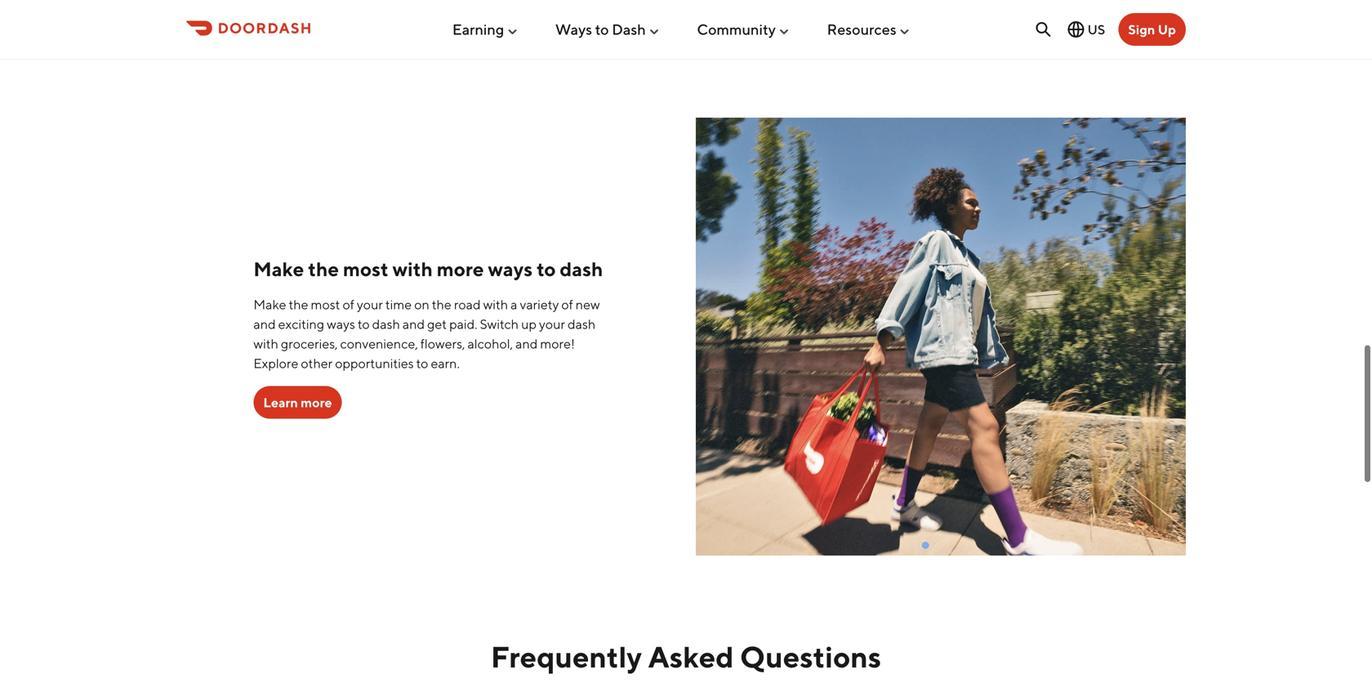 Task type: vqa. For each thing, say whether or not it's contained in the screenshot.
DASHER PRIVACY POLICY link
no



Task type: describe. For each thing, give the bounding box(es) containing it.
resources link
[[827, 14, 912, 45]]

dash inside switch up your dash with groceries, convenience, flowers, alcohol, and more! explore other opportunities to earn.
[[568, 316, 596, 332]]

time
[[386, 297, 412, 312]]

most for with
[[343, 258, 389, 281]]

frequently
[[491, 639, 642, 674]]

make for make the most with more ways to dash
[[254, 258, 304, 281]]

learn more
[[263, 395, 332, 410]]

dash
[[612, 21, 646, 38]]

and inside switch up your dash with groceries, convenience, flowers, alcohol, and more! explore other opportunities to earn.
[[516, 336, 538, 351]]

with inside the make the most of your time on the road with a variety of new and exciting ways to dash and get paid.
[[483, 297, 508, 312]]

dash up new
[[560, 258, 603, 281]]

globe line image
[[1067, 20, 1086, 39]]

0 horizontal spatial more
[[301, 395, 332, 410]]

us
[[1088, 22, 1106, 37]]

1 of from the left
[[343, 297, 354, 312]]

variety
[[520, 297, 559, 312]]

sign up
[[1129, 22, 1177, 37]]

learn more link
[[254, 386, 342, 419]]

switch
[[480, 316, 519, 332]]

explore
[[254, 356, 299, 371]]

1 horizontal spatial and
[[403, 316, 425, 332]]

0 vertical spatial more
[[437, 258, 484, 281]]

resources
[[827, 21, 897, 38]]

questions
[[740, 639, 882, 674]]

1 horizontal spatial with
[[393, 258, 433, 281]]

the for of
[[289, 297, 308, 312]]

1 horizontal spatial ways
[[488, 258, 533, 281]]

sign
[[1129, 22, 1156, 37]]

ways inside the make the most of your time on the road with a variety of new and exciting ways to dash and get paid.
[[327, 316, 355, 332]]

to up the variety
[[537, 258, 556, 281]]

up
[[521, 316, 537, 332]]

with inside switch up your dash with groceries, convenience, flowers, alcohol, and more! explore other opportunities to earn.
[[254, 336, 279, 351]]

dx_makethemost_walk image
[[696, 117, 1186, 556]]

more!
[[540, 336, 575, 351]]

get
[[427, 316, 447, 332]]

the for with
[[308, 258, 339, 281]]



Task type: locate. For each thing, give the bounding box(es) containing it.
dash inside the make the most of your time on the road with a variety of new and exciting ways to dash and get paid.
[[372, 316, 400, 332]]

exciting
[[278, 316, 324, 332]]

of
[[343, 297, 354, 312], [562, 297, 573, 312]]

alcohol,
[[468, 336, 513, 351]]

make
[[254, 258, 304, 281], [254, 297, 286, 312]]

to left "earn."
[[416, 356, 428, 371]]

0 horizontal spatial your
[[357, 297, 383, 312]]

flowers,
[[421, 336, 465, 351]]

and
[[254, 316, 276, 332], [403, 316, 425, 332], [516, 336, 538, 351]]

1 vertical spatial more
[[301, 395, 332, 410]]

0 horizontal spatial of
[[343, 297, 354, 312]]

make the most of your time on the road with a variety of new and exciting ways to dash and get paid.
[[254, 297, 600, 332]]

ways to dash link
[[556, 14, 661, 45]]

your inside switch up your dash with groceries, convenience, flowers, alcohol, and more! explore other opportunities to earn.
[[539, 316, 565, 332]]

most up exciting
[[311, 297, 340, 312]]

0 horizontal spatial with
[[254, 336, 279, 351]]

asked
[[648, 639, 734, 674]]

the
[[308, 258, 339, 281], [289, 297, 308, 312], [432, 297, 452, 312]]

on
[[414, 297, 430, 312]]

ways
[[488, 258, 533, 281], [327, 316, 355, 332]]

0 vertical spatial make
[[254, 258, 304, 281]]

ways up "a"
[[488, 258, 533, 281]]

2 vertical spatial with
[[254, 336, 279, 351]]

to left dash
[[595, 21, 609, 38]]

with up on
[[393, 258, 433, 281]]

2 of from the left
[[562, 297, 573, 312]]

your up more!
[[539, 316, 565, 332]]

1 horizontal spatial your
[[539, 316, 565, 332]]

up
[[1158, 22, 1177, 37]]

with
[[393, 258, 433, 281], [483, 297, 508, 312], [254, 336, 279, 351]]

to
[[595, 21, 609, 38], [537, 258, 556, 281], [358, 316, 370, 332], [416, 356, 428, 371]]

1 horizontal spatial more
[[437, 258, 484, 281]]

to inside switch up your dash with groceries, convenience, flowers, alcohol, and more! explore other opportunities to earn.
[[416, 356, 428, 371]]

1 make from the top
[[254, 258, 304, 281]]

paid.
[[449, 316, 478, 332]]

0 horizontal spatial and
[[254, 316, 276, 332]]

road
[[454, 297, 481, 312]]

2 horizontal spatial and
[[516, 336, 538, 351]]

0 vertical spatial ways
[[488, 258, 533, 281]]

most
[[343, 258, 389, 281], [311, 297, 340, 312]]

earn.
[[431, 356, 460, 371]]

dash down new
[[568, 316, 596, 332]]

0 vertical spatial your
[[357, 297, 383, 312]]

1 vertical spatial most
[[311, 297, 340, 312]]

opportunities
[[335, 356, 414, 371]]

ways to dash
[[556, 21, 646, 38]]

earning
[[453, 21, 504, 38]]

to inside the make the most of your time on the road with a variety of new and exciting ways to dash and get paid.
[[358, 316, 370, 332]]

1 vertical spatial with
[[483, 297, 508, 312]]

0 vertical spatial most
[[343, 258, 389, 281]]

make the most with more ways to dash
[[254, 258, 603, 281]]

most up time
[[343, 258, 389, 281]]

community
[[697, 21, 776, 38]]

frequently asked questions
[[491, 639, 882, 674]]

ways up groceries,
[[327, 316, 355, 332]]

1 horizontal spatial of
[[562, 297, 573, 312]]

to up convenience,
[[358, 316, 370, 332]]

2 horizontal spatial with
[[483, 297, 508, 312]]

0 horizontal spatial most
[[311, 297, 340, 312]]

make for make the most of your time on the road with a variety of new and exciting ways to dash and get paid.
[[254, 297, 286, 312]]

1 horizontal spatial most
[[343, 258, 389, 281]]

1 vertical spatial ways
[[327, 316, 355, 332]]

more
[[437, 258, 484, 281], [301, 395, 332, 410]]

your left time
[[357, 297, 383, 312]]

community link
[[697, 14, 791, 45]]

and left exciting
[[254, 316, 276, 332]]

to inside 'link'
[[595, 21, 609, 38]]

0 horizontal spatial ways
[[327, 316, 355, 332]]

more up road
[[437, 258, 484, 281]]

most inside the make the most of your time on the road with a variety of new and exciting ways to dash and get paid.
[[311, 297, 340, 312]]

a
[[511, 297, 518, 312]]

ways
[[556, 21, 592, 38]]

and down on
[[403, 316, 425, 332]]

your inside the make the most of your time on the road with a variety of new and exciting ways to dash and get paid.
[[357, 297, 383, 312]]

most for of
[[311, 297, 340, 312]]

switch up your dash with groceries, convenience, flowers, alcohol, and more! explore other opportunities to earn.
[[254, 316, 596, 371]]

learn
[[263, 395, 298, 410]]

earning link
[[453, 14, 519, 45]]

dash
[[560, 258, 603, 281], [372, 316, 400, 332], [568, 316, 596, 332]]

make inside the make the most of your time on the road with a variety of new and exciting ways to dash and get paid.
[[254, 297, 286, 312]]

0 vertical spatial with
[[393, 258, 433, 281]]

more right the learn
[[301, 395, 332, 410]]

groceries,
[[281, 336, 338, 351]]

1 vertical spatial your
[[539, 316, 565, 332]]

other
[[301, 356, 333, 371]]

dash up convenience,
[[372, 316, 400, 332]]

new
[[576, 297, 600, 312]]

of left new
[[562, 297, 573, 312]]

1 vertical spatial make
[[254, 297, 286, 312]]

2 make from the top
[[254, 297, 286, 312]]

with up explore
[[254, 336, 279, 351]]

sign up button
[[1119, 13, 1186, 46]]

convenience,
[[340, 336, 418, 351]]

with left "a"
[[483, 297, 508, 312]]

and down 'up' on the top of page
[[516, 336, 538, 351]]

of up convenience,
[[343, 297, 354, 312]]

your
[[357, 297, 383, 312], [539, 316, 565, 332]]



